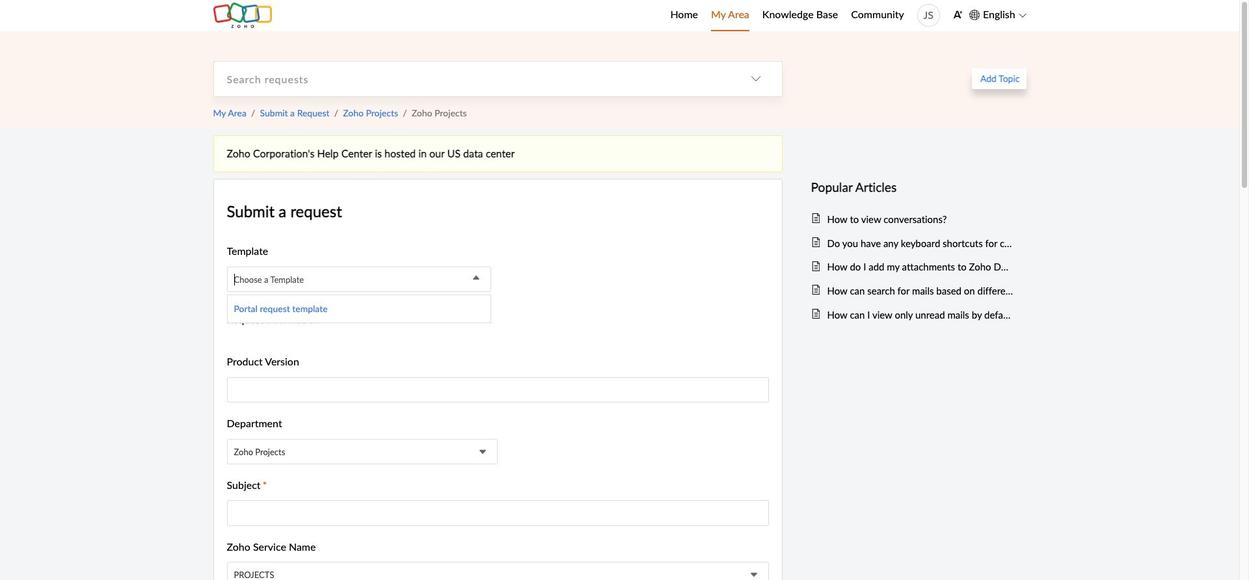 Task type: vqa. For each thing, say whether or not it's contained in the screenshot.
'choose category' element
yes



Task type: locate. For each thing, give the bounding box(es) containing it.
user preference image
[[953, 10, 963, 19]]

user preference element
[[953, 6, 963, 25]]

choose category image
[[751, 74, 761, 84]]

option
[[227, 295, 491, 323]]

heading
[[811, 177, 1014, 197]]

Search requests  field
[[214, 62, 730, 96]]



Task type: describe. For each thing, give the bounding box(es) containing it.
choose category element
[[730, 62, 782, 96]]

Choose a Template search field
[[227, 268, 491, 293]]

choose languages element
[[970, 7, 1027, 23]]



